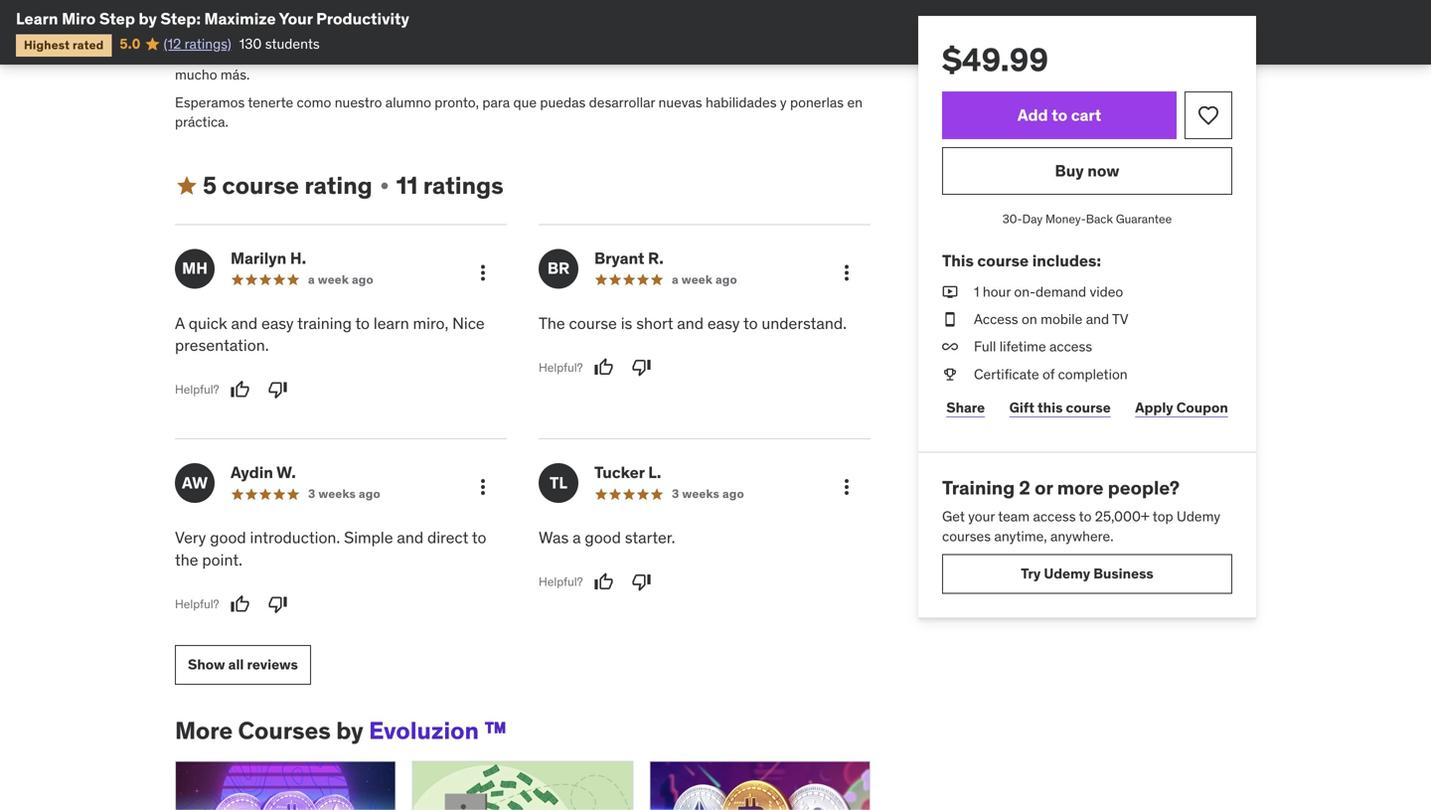 Task type: vqa. For each thing, say whether or not it's contained in the screenshot.


Task type: describe. For each thing, give the bounding box(es) containing it.
mark review by bryant r. as helpful image
[[594, 358, 614, 377]]

learn miro step by step: maximize your productivity
[[16, 8, 409, 29]]

your
[[968, 508, 995, 525]]

good inside 'very good introduction. simple and direct to the point.'
[[210, 527, 246, 548]]

mucho
[[175, 66, 217, 84]]

práctica.
[[175, 113, 228, 131]]

h.
[[290, 248, 306, 268]]

0 horizontal spatial para
[[278, 0, 305, 17]]

xsmall image
[[942, 282, 958, 302]]

apply coupon
[[1135, 399, 1228, 416]]

nueva
[[787, 0, 824, 17]]

0 horizontal spatial en
[[447, 0, 462, 17]]

training 2 or more people? get your team access to 25,000+ top udemy courses anytime, anywhere.
[[942, 475, 1221, 545]]

additional actions for review by marilyn h. image
[[471, 261, 495, 285]]

tucker
[[594, 462, 645, 483]]

was
[[539, 527, 569, 548]]

introduction.
[[250, 527, 340, 548]]

the course is short and easy to understand.
[[539, 313, 847, 333]]

1 horizontal spatial para
[[482, 93, 510, 111]]

add to cart button
[[942, 91, 1177, 139]]

0 vertical spatial como
[[446, 46, 481, 64]]

mark review by bryant r. as unhelpful image
[[632, 358, 652, 377]]

access on mobile and tv
[[974, 310, 1129, 328]]

hour
[[983, 283, 1011, 301]]

a week ago for training
[[308, 272, 374, 287]]

mh
[[182, 258, 208, 279]]

tenerte
[[248, 93, 293, 111]]

point.
[[202, 550, 242, 570]]

11 ratings
[[396, 170, 504, 200]]

r.
[[648, 248, 664, 268]]

mark review by marilyn h. as unhelpful image
[[268, 380, 288, 400]]

3 for tucker l.
[[672, 486, 679, 502]]

más.
[[221, 66, 250, 84]]

udemy inside training 2 or more people? get your team access to 25,000+ top udemy courses anytime, anywhere.
[[1177, 508, 1221, 525]]

now
[[1088, 160, 1120, 181]]

diferentes
[[339, 46, 402, 64]]

miro,
[[413, 313, 449, 333]]

aydin w.
[[231, 462, 296, 483]]

to inside a quick and easy training to learn miro, nice presentation.
[[355, 313, 370, 333]]

5.0
[[120, 35, 140, 53]]

presentation.
[[175, 335, 269, 356]]

1 horizontal spatial by
[[336, 716, 364, 745]]

0 horizontal spatial y
[[780, 93, 787, 111]]

to inside training 2 or more people? get your team access to 25,000+ top udemy courses anytime, anywhere.
[[1079, 508, 1092, 525]]

additional actions for review by aydin w. image
[[471, 475, 495, 499]]

step
[[99, 8, 135, 29]]

a up training
[[308, 272, 315, 287]]

demand
[[1036, 283, 1086, 301]]

0 vertical spatial y
[[828, 0, 834, 17]]

reviews
[[247, 656, 298, 673]]

and right short at the top left of page
[[677, 313, 704, 333]]

ayudarte
[[309, 0, 363, 17]]

11
[[396, 170, 418, 200]]

ponerlas
[[790, 93, 844, 111]]

curso
[[547, 0, 582, 17]]

rating
[[304, 170, 373, 200]]

mark review by aydin w. as unhelpful image
[[268, 594, 288, 614]]

enseñar
[[708, 0, 758, 17]]

3 weeks ago for simple
[[308, 486, 381, 502]]

(12
[[164, 35, 181, 53]]

and inside a quick and easy training to learn miro, nice presentation.
[[231, 313, 258, 333]]

this course includes:
[[942, 250, 1101, 271]]

desarrollar
[[589, 93, 655, 111]]

maximize
[[204, 8, 276, 29]]

buy now
[[1055, 160, 1120, 181]]

to inside 'very good introduction. simple and direct to the point.'
[[472, 527, 487, 548]]

evoluzion inside 'evoluzion existe para ayudarte a tener éxito en la vida. cada curso está adaptado para enseñar una nueva y específica habilidad. trabajamos con cursos de diferentes áreas, como desarrollo personal, negocios, finanzas, marketing digital y mucho más. esperamos tenerte como nuestro alumno pronto, para que puedas desarrollar nuevas habilidades y ponerlas en práctica.'
[[175, 0, 234, 17]]

a week ago for and
[[672, 272, 737, 287]]

show all reviews
[[188, 656, 298, 673]]

tv
[[1112, 310, 1129, 328]]

desarrollo
[[484, 46, 546, 64]]

gift this course
[[1010, 399, 1111, 416]]

very
[[175, 527, 206, 548]]

helpful? for the course is short and easy to understand.
[[539, 360, 583, 375]]

additional actions for review by tucker l. image
[[835, 475, 859, 499]]

get
[[942, 508, 965, 525]]

and inside 'very good introduction. simple and direct to the point.'
[[397, 527, 424, 548]]

more
[[175, 716, 233, 745]]

de
[[320, 46, 336, 64]]

the
[[175, 550, 198, 570]]

weeks for simple
[[318, 486, 356, 502]]

evoluzion ™ link
[[369, 716, 507, 745]]

0 vertical spatial access
[[1050, 338, 1092, 356]]

0 horizontal spatial by
[[139, 8, 157, 29]]

people?
[[1108, 475, 1180, 499]]

try udemy business link
[[942, 554, 1233, 594]]

wishlist image
[[1197, 103, 1221, 127]]

25,000+
[[1095, 508, 1150, 525]]

business
[[1094, 565, 1154, 582]]

puedas
[[540, 93, 586, 111]]

negocios,
[[610, 46, 670, 64]]

ago for to
[[352, 272, 374, 287]]

tl
[[550, 473, 568, 493]]

full
[[974, 338, 996, 356]]

bryant r.
[[594, 248, 664, 268]]

try udemy business
[[1021, 565, 1154, 582]]

short
[[636, 313, 673, 333]]

habilidades
[[706, 93, 777, 111]]

highest
[[24, 37, 70, 53]]

mark review by tucker l. as unhelpful image
[[632, 572, 652, 592]]

course for the
[[569, 313, 617, 333]]

ago for easy
[[716, 272, 737, 287]]

bryant
[[594, 248, 645, 268]]

2 horizontal spatial y
[[839, 46, 846, 64]]

a right was
[[573, 527, 581, 548]]

1 horizontal spatial evoluzion
[[369, 716, 479, 745]]

ago for direct
[[359, 486, 381, 502]]

gift
[[1010, 399, 1035, 416]]



Task type: locate. For each thing, give the bounding box(es) containing it.
direct
[[427, 527, 469, 548]]

step:
[[160, 8, 201, 29]]

to inside button
[[1052, 105, 1068, 125]]

additional actions for review by bryant r. image
[[835, 261, 859, 285]]

helpful? left mark review by bryant r. as helpful icon
[[539, 360, 583, 375]]

and left "tv" at the top right of page
[[1086, 310, 1109, 328]]

starter.
[[625, 527, 675, 548]]

a up the course is short and easy to understand.
[[672, 272, 679, 287]]

5 course rating
[[203, 170, 373, 200]]

access inside training 2 or more people? get your team access to 25,000+ top udemy courses anytime, anywhere.
[[1033, 508, 1076, 525]]

0 horizontal spatial evoluzion
[[175, 0, 234, 17]]

xsmall image left 11
[[376, 178, 392, 194]]

week for bryant r.
[[682, 272, 713, 287]]

course down completion
[[1066, 399, 1111, 416]]

to
[[1052, 105, 1068, 125], [355, 313, 370, 333], [743, 313, 758, 333], [1079, 508, 1092, 525], [472, 527, 487, 548]]

1 vertical spatial como
[[297, 93, 331, 111]]

1 horizontal spatial udemy
[[1177, 508, 1221, 525]]

udemy right top
[[1177, 508, 1221, 525]]

to left learn
[[355, 313, 370, 333]]

xsmall image for access
[[942, 310, 958, 329]]

1 vertical spatial evoluzion
[[369, 716, 479, 745]]

apply coupon button
[[1131, 388, 1233, 428]]

en left la
[[447, 0, 462, 17]]

cursos
[[276, 46, 317, 64]]

xsmall image left the full
[[942, 337, 958, 357]]

2 a week ago from the left
[[672, 272, 737, 287]]

course left is
[[569, 313, 617, 333]]

course right 5
[[222, 170, 299, 200]]

helpful? left mark review by aydin w. as helpful icon
[[175, 596, 219, 612]]

1 vertical spatial by
[[336, 716, 364, 745]]

and up presentation. in the top of the page
[[231, 313, 258, 333]]

con
[[250, 46, 272, 64]]

1 horizontal spatial 3
[[672, 486, 679, 502]]

2 good from the left
[[585, 527, 621, 548]]

a
[[367, 0, 374, 17], [308, 272, 315, 287], [672, 272, 679, 287], [573, 527, 581, 548]]

course for this
[[977, 250, 1029, 271]]

que
[[513, 93, 537, 111]]

ratings
[[423, 170, 504, 200]]

a inside 'evoluzion existe para ayudarte a tener éxito en la vida. cada curso está adaptado para enseñar una nueva y específica habilidad. trabajamos con cursos de diferentes áreas, como desarrollo personal, negocios, finanzas, marketing digital y mucho más. esperamos tenerte como nuestro alumno pronto, para que puedas desarrollar nuevas habilidades y ponerlas en práctica.'
[[367, 0, 374, 17]]

3 weeks ago up the simple
[[308, 486, 381, 502]]

3 weeks ago
[[308, 486, 381, 502], [672, 486, 744, 502]]

está
[[585, 0, 612, 17]]

helpful? left mark review by marilyn h. as helpful icon
[[175, 382, 219, 397]]

quick
[[189, 313, 227, 333]]

training
[[942, 475, 1015, 499]]

course for 5
[[222, 170, 299, 200]]

0 horizontal spatial udemy
[[1044, 565, 1090, 582]]

1 horizontal spatial en
[[847, 93, 863, 111]]

1 horizontal spatial 3 weeks ago
[[672, 486, 744, 502]]

simple
[[344, 527, 393, 548]]

0 horizontal spatial 3 weeks ago
[[308, 486, 381, 502]]

130
[[239, 35, 262, 53]]

your
[[279, 8, 313, 29]]

1 horizontal spatial como
[[446, 46, 481, 64]]

1 vertical spatial en
[[847, 93, 863, 111]]

anywhere.
[[1051, 527, 1114, 545]]

share
[[946, 399, 985, 416]]

mark review by tucker l. as helpful image
[[594, 572, 614, 592]]

highest rated
[[24, 37, 104, 53]]

adaptado
[[615, 0, 674, 17]]

3
[[308, 486, 316, 502], [672, 486, 679, 502]]

marilyn
[[231, 248, 287, 268]]

digital
[[798, 46, 836, 64]]

week up the course is short and easy to understand.
[[682, 272, 713, 287]]

3 weeks ago for starter.
[[672, 486, 744, 502]]

1 good from the left
[[210, 527, 246, 548]]

more
[[1057, 475, 1104, 499]]

3 up starter.
[[672, 486, 679, 502]]

30-
[[1003, 211, 1022, 227]]

como right 'tenerte'
[[297, 93, 331, 111]]

1 3 from the left
[[308, 486, 316, 502]]

of
[[1043, 365, 1055, 383]]

1 3 weeks ago from the left
[[308, 486, 381, 502]]

0 vertical spatial udemy
[[1177, 508, 1221, 525]]

helpful? for was a good starter.
[[539, 574, 583, 590]]

2 easy from the left
[[708, 313, 740, 333]]

easy left training
[[261, 313, 294, 333]]

by right the courses
[[336, 716, 364, 745]]

y right the digital
[[839, 46, 846, 64]]

3 weeks ago up starter.
[[672, 486, 744, 502]]

0 horizontal spatial good
[[210, 527, 246, 548]]

2 3 weeks ago from the left
[[672, 486, 744, 502]]

2 horizontal spatial para
[[677, 0, 705, 17]]

buy now button
[[942, 147, 1233, 195]]

xsmall image for certificate
[[942, 365, 958, 384]]

access down mobile
[[1050, 338, 1092, 356]]

0 vertical spatial evoluzion
[[175, 0, 234, 17]]

br
[[548, 258, 570, 279]]

a
[[175, 313, 185, 333]]

good up point.
[[210, 527, 246, 548]]

específica
[[175, 19, 238, 37]]

helpful? left mark review by tucker l. as helpful image on the left bottom
[[539, 574, 583, 590]]

vida.
[[479, 0, 508, 17]]

0 vertical spatial en
[[447, 0, 462, 17]]

para up habilidad.
[[278, 0, 305, 17]]

week up training
[[318, 272, 349, 287]]

2 weeks from the left
[[682, 486, 720, 502]]

easy right short at the top left of page
[[708, 313, 740, 333]]

1 horizontal spatial week
[[682, 272, 713, 287]]

1 a week ago from the left
[[308, 272, 374, 287]]

marketing
[[731, 46, 794, 64]]

easy inside a quick and easy training to learn miro, nice presentation.
[[261, 313, 294, 333]]

una
[[761, 0, 784, 17]]

2 3 from the left
[[672, 486, 679, 502]]

cada
[[512, 0, 544, 17]]

xsmall image down xsmall image
[[942, 310, 958, 329]]

evoluzion left ™
[[369, 716, 479, 745]]

helpful? for very good introduction. simple and direct to the point.
[[175, 596, 219, 612]]

course up hour
[[977, 250, 1029, 271]]

1 horizontal spatial a week ago
[[672, 272, 737, 287]]

alumno
[[385, 93, 431, 111]]

helpful? for a quick and easy training to learn miro, nice presentation.
[[175, 382, 219, 397]]

training
[[297, 313, 352, 333]]

mark review by aydin w. as helpful image
[[230, 594, 250, 614]]

1 horizontal spatial good
[[585, 527, 621, 548]]

access
[[974, 310, 1018, 328]]

learn
[[16, 8, 58, 29]]

30-day money-back guarantee
[[1003, 211, 1172, 227]]

the
[[539, 313, 565, 333]]

and left 'direct'
[[397, 527, 424, 548]]

para left enseñar
[[677, 0, 705, 17]]

1 horizontal spatial easy
[[708, 313, 740, 333]]

is
[[621, 313, 633, 333]]

all
[[228, 656, 244, 673]]

medium image
[[175, 174, 199, 198]]

to up anywhere.
[[1079, 508, 1092, 525]]

la
[[465, 0, 476, 17]]

to left cart
[[1052, 105, 1068, 125]]

back
[[1086, 211, 1113, 227]]

students
[[265, 35, 320, 53]]

nice
[[452, 313, 485, 333]]

try
[[1021, 565, 1041, 582]]

week for marilyn h.
[[318, 272, 349, 287]]

courses
[[238, 716, 331, 745]]

mark review by marilyn h. as helpful image
[[230, 380, 250, 400]]

1 easy from the left
[[261, 313, 294, 333]]

aw
[[182, 473, 208, 493]]

buy
[[1055, 160, 1084, 181]]

udemy inside the try udemy business link
[[1044, 565, 1090, 582]]

0 vertical spatial by
[[139, 8, 157, 29]]

completion
[[1058, 365, 1128, 383]]

y right nueva
[[828, 0, 834, 17]]

evoluzion up específica
[[175, 0, 234, 17]]

0 horizontal spatial como
[[297, 93, 331, 111]]

on-
[[1014, 283, 1036, 301]]

to left understand.
[[743, 313, 758, 333]]

3 for aydin w.
[[308, 486, 316, 502]]

video
[[1090, 283, 1123, 301]]

rated
[[73, 37, 104, 53]]

tener
[[377, 0, 410, 17]]

understand.
[[762, 313, 847, 333]]

certificate
[[974, 365, 1039, 383]]

1 week from the left
[[318, 272, 349, 287]]

more courses by evoluzion ™
[[175, 716, 507, 745]]

para left the que at the left of the page
[[482, 93, 510, 111]]

udemy right try
[[1044, 565, 1090, 582]]

a week ago up the course is short and easy to understand.
[[672, 272, 737, 287]]

2 week from the left
[[682, 272, 713, 287]]

apply
[[1135, 399, 1174, 416]]

day
[[1022, 211, 1043, 227]]

2 vertical spatial y
[[780, 93, 787, 111]]

3 up the introduction.
[[308, 486, 316, 502]]

team
[[998, 508, 1030, 525]]

this
[[942, 250, 974, 271]]

0 horizontal spatial 3
[[308, 486, 316, 502]]

w.
[[276, 462, 296, 483]]

1 vertical spatial y
[[839, 46, 846, 64]]

course
[[222, 170, 299, 200], [977, 250, 1029, 271], [569, 313, 617, 333], [1066, 399, 1111, 416]]

marilyn h.
[[231, 248, 306, 268]]

pronto,
[[435, 93, 479, 111]]

includes:
[[1032, 250, 1101, 271]]

1 horizontal spatial weeks
[[682, 486, 720, 502]]

en right the ponerlas
[[847, 93, 863, 111]]

0 horizontal spatial weeks
[[318, 486, 356, 502]]

xsmall image for full
[[942, 337, 958, 357]]

1 hour on-demand video
[[974, 283, 1123, 301]]

y left the ponerlas
[[780, 93, 787, 111]]

good up mark review by tucker l. as helpful image on the left bottom
[[585, 527, 621, 548]]

add
[[1018, 105, 1048, 125]]

$49.99
[[942, 40, 1049, 80]]

access
[[1050, 338, 1092, 356], [1033, 508, 1076, 525]]

1 vertical spatial udemy
[[1044, 565, 1090, 582]]

0 horizontal spatial a week ago
[[308, 272, 374, 287]]

to right 'direct'
[[472, 527, 487, 548]]

a week ago up training
[[308, 272, 374, 287]]

access down or
[[1033, 508, 1076, 525]]

by right step
[[139, 8, 157, 29]]

0 horizontal spatial easy
[[261, 313, 294, 333]]

como right the áreas,
[[446, 46, 481, 64]]

1 vertical spatial access
[[1033, 508, 1076, 525]]

show
[[188, 656, 225, 673]]

weeks
[[318, 486, 356, 502], [682, 486, 720, 502]]

1 weeks from the left
[[318, 486, 356, 502]]

0 horizontal spatial week
[[318, 272, 349, 287]]

anytime,
[[994, 527, 1047, 545]]

1 horizontal spatial y
[[828, 0, 834, 17]]

(12 ratings)
[[164, 35, 231, 53]]

xsmall image up share
[[942, 365, 958, 384]]

áreas,
[[406, 46, 443, 64]]

a week ago
[[308, 272, 374, 287], [672, 272, 737, 287]]

weeks for starter.
[[682, 486, 720, 502]]

a left tener
[[367, 0, 374, 17]]

xsmall image
[[376, 178, 392, 194], [942, 310, 958, 329], [942, 337, 958, 357], [942, 365, 958, 384]]

para
[[278, 0, 305, 17], [677, 0, 705, 17], [482, 93, 510, 111]]



